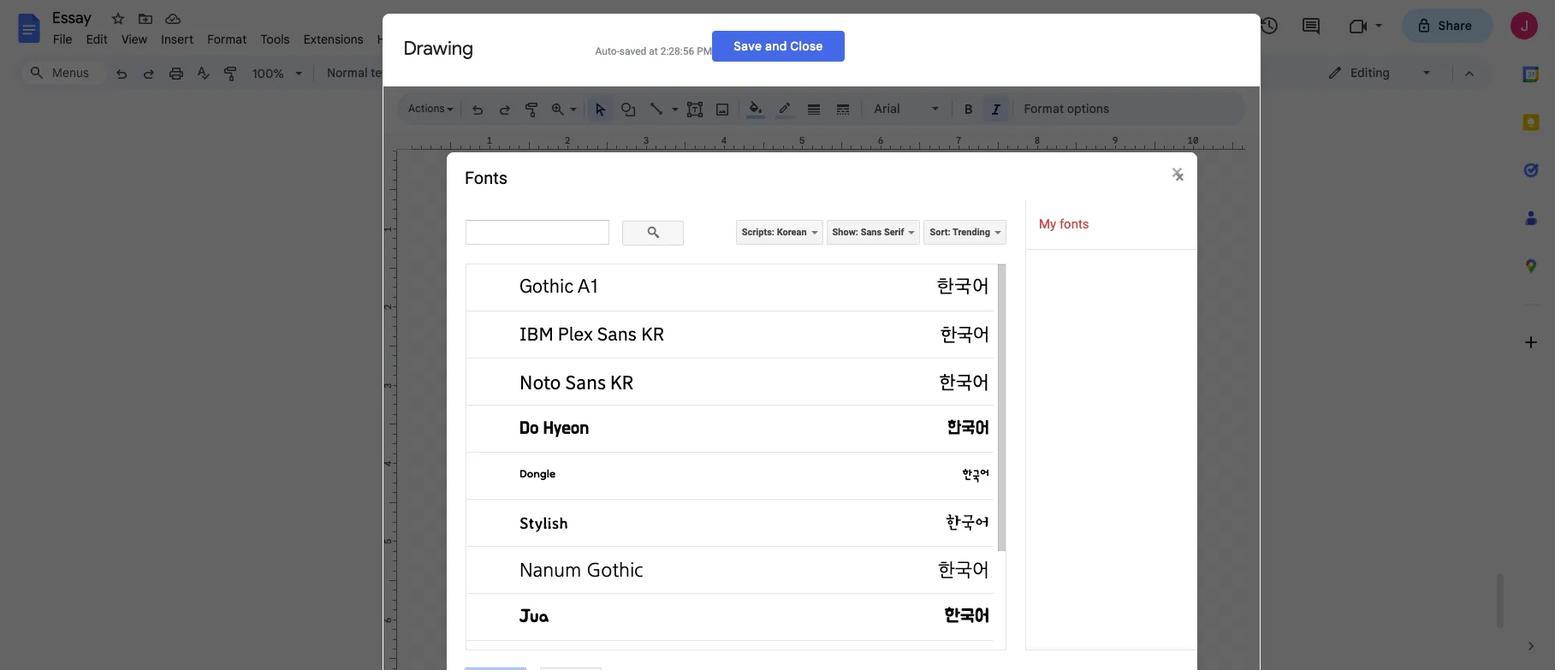 Task type: describe. For each thing, give the bounding box(es) containing it.
Menus field
[[21, 61, 107, 85]]

menu bar inside 'menu bar' banner
[[46, 22, 410, 50]]

menu bar banner
[[0, 0, 1555, 670]]

pm
[[697, 45, 712, 57]]

Rename text field
[[46, 7, 101, 27]]

tab list inside 'menu bar' banner
[[1507, 50, 1555, 622]]

drawing application
[[0, 0, 1555, 670]]

save and close button
[[712, 30, 844, 61]]

auto-
[[595, 45, 619, 57]]

and
[[765, 38, 787, 53]]

drawing heading
[[404, 36, 575, 60]]

at
[[649, 45, 658, 57]]



Task type: vqa. For each thing, say whether or not it's contained in the screenshot.
Save and Close button
yes



Task type: locate. For each thing, give the bounding box(es) containing it.
tab list
[[1507, 50, 1555, 622]]

save
[[734, 38, 762, 53]]

drawing dialog
[[382, 13, 1260, 670]]

share. private to only me. image
[[1416, 18, 1431, 33]]

drawing
[[404, 36, 473, 59]]

auto-saved at 2:28:56 pm
[[595, 45, 712, 57]]

menu bar
[[46, 22, 410, 50]]

2:28:56
[[660, 45, 694, 57]]

save and close
[[734, 38, 823, 53]]

Star checkbox
[[106, 7, 130, 31]]

close
[[790, 38, 823, 53]]

saved
[[619, 45, 646, 57]]

main toolbar
[[106, 0, 1159, 486]]



